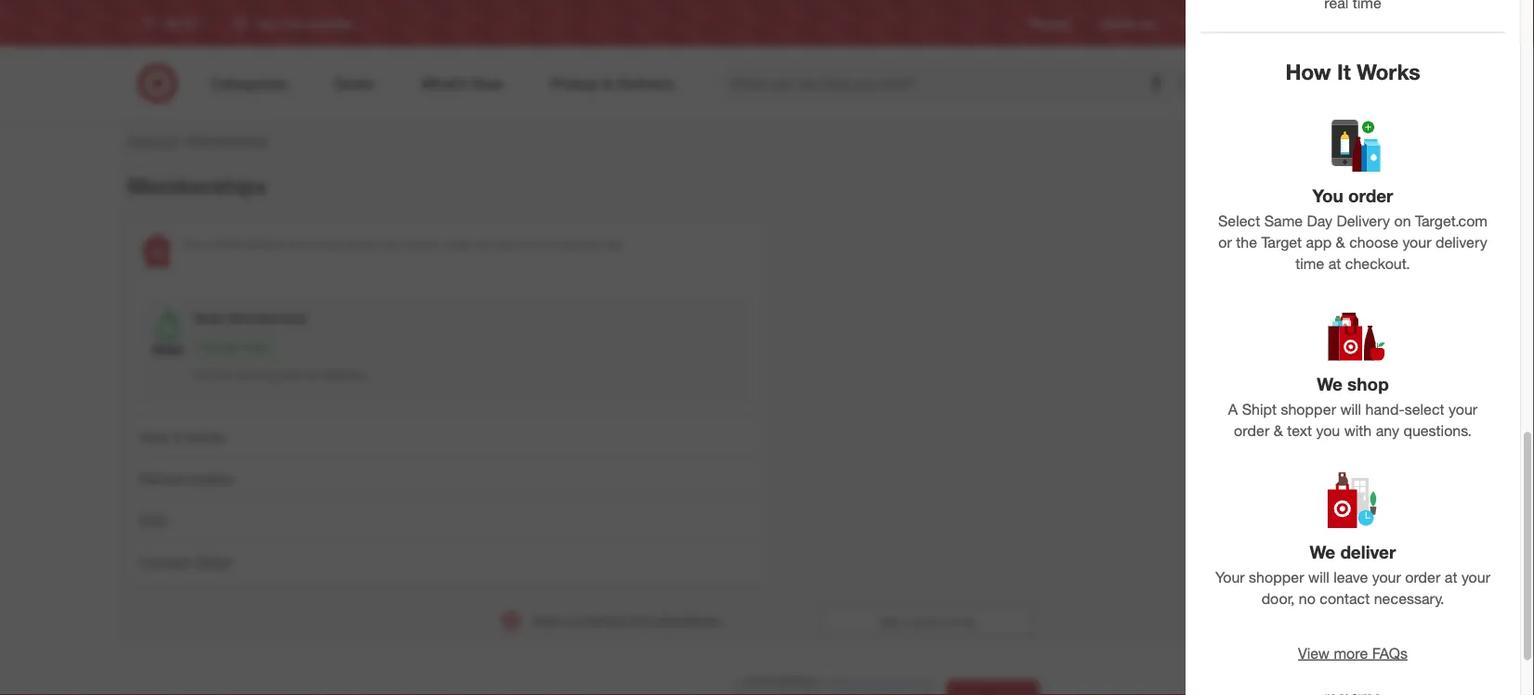 Task type: vqa. For each thing, say whether or not it's contained in the screenshot.
top Shipt
yes



Task type: locate. For each thing, give the bounding box(es) containing it.
0 vertical spatial memberships
[[188, 133, 268, 149]]

at inside we deliver your shopper will leave your order at your door, no contact necessary.
[[1445, 569, 1457, 587]]

weekly
[[1101, 16, 1137, 30]]

0 horizontal spatial the
[[215, 368, 231, 382]]

how left it
[[1285, 59, 1331, 85]]

view more faqs
[[1298, 645, 1408, 663]]

order up necessary.
[[1405, 569, 1441, 587]]

order down a
[[1234, 422, 1269, 440]]

same up "target"
[[1264, 212, 1303, 230]]

order inside we shop a shipt shopper will hand-select your order & text you with any questions.
[[1234, 422, 1269, 440]]

how it works
[[139, 428, 225, 446]]

1 vertical spatial pay
[[202, 340, 220, 354]]

1 vertical spatial will
[[1308, 569, 1329, 587]]

1 horizontal spatial same
[[1264, 212, 1303, 230]]

pay left per
[[202, 340, 220, 354]]

0 vertical spatial shopper
[[1281, 401, 1336, 419]]

shopper up the door,
[[1249, 569, 1304, 587]]

1 vertical spatial on
[[305, 238, 318, 252]]

orders
[[191, 470, 233, 488]]

shop
[[1347, 374, 1389, 395]]

order right you
[[1348, 185, 1393, 206]]

0 horizontal spatial for
[[307, 368, 320, 382]]

hand-
[[1365, 401, 1405, 419]]

1 vertical spatial at
[[1445, 569, 1457, 587]]

memberships down account / memberships
[[128, 173, 266, 199]]

membership
[[229, 310, 307, 326]]

0 vertical spatial pay
[[184, 238, 202, 252]]

works
[[185, 428, 225, 446]]

0 vertical spatial at
[[1328, 255, 1341, 273]]

delivery left order.
[[402, 238, 442, 252]]

same inside you order select same day delivery on target.com or the target app & choose your delivery time at checkout.
[[1264, 212, 1303, 230]]

1 vertical spatial we
[[1310, 542, 1335, 563]]

the right get
[[215, 368, 231, 382]]

at inside you order select same day delivery on target.com or the target app & choose your delivery time at checkout.
[[1328, 255, 1341, 273]]

0 vertical spatial we
[[1317, 374, 1342, 395]]

day up app
[[1307, 212, 1332, 230]]

2 vertical spatial shipt
[[196, 554, 231, 572]]

you order select same day delivery on target.com or the target app & choose your delivery time at checkout.
[[1218, 185, 1488, 273]]

pay left '$9.99'
[[184, 238, 202, 252]]

order right per
[[243, 340, 269, 354]]

choose
[[1349, 233, 1398, 252]]

on
[[1394, 212, 1411, 230], [305, 238, 318, 252]]

None text field
[[735, 681, 931, 696]]

1 vertical spatial shopper
[[1249, 569, 1304, 587]]

take a quick survey button
[[820, 607, 1033, 636]]

0 vertical spatial will
[[1340, 401, 1361, 419]]

will
[[1340, 401, 1361, 419], [1308, 569, 1329, 587]]

take a quick survey
[[878, 615, 976, 628]]

1 vertical spatial day
[[380, 238, 399, 252]]

for right the plan
[[307, 368, 320, 382]]

shipt up per
[[194, 310, 226, 326]]

it
[[173, 428, 181, 446]]

we deliver your shopper will leave your order at your door, no contact necessary.
[[1215, 542, 1490, 608]]

delivery up choose
[[1337, 212, 1390, 230]]

recent orders
[[139, 470, 233, 488]]

0 vertical spatial how
[[1285, 59, 1331, 85]]

0 horizontal spatial at
[[1328, 255, 1341, 273]]

same right each
[[348, 238, 377, 252]]

take
[[878, 615, 900, 628]]

0 vertical spatial shipt
[[194, 310, 226, 326]]

delivery
[[1435, 233, 1487, 252], [244, 238, 283, 252]]

memberships
[[188, 133, 268, 149], [128, 173, 266, 199]]

same
[[1264, 212, 1303, 230], [348, 238, 377, 252]]

a for take
[[904, 615, 910, 628]]

we left shop
[[1317, 374, 1342, 395]]

account / memberships
[[128, 133, 268, 149]]

how left it in the left of the page
[[139, 428, 169, 446]]

0 horizontal spatial &
[[1274, 422, 1283, 440]]

& right app
[[1336, 233, 1345, 252]]

0 vertical spatial the
[[1236, 233, 1257, 252]]

how it works button
[[128, 416, 763, 458]]

0 vertical spatial for
[[533, 238, 547, 252]]

0 horizontal spatial day
[[380, 238, 399, 252]]

this
[[630, 613, 651, 629]]

1 horizontal spatial the
[[1236, 233, 1257, 252]]

app
[[1306, 233, 1332, 252]]

1 horizontal spatial delivery
[[1435, 233, 1487, 252]]

a left '$9.99'
[[205, 238, 211, 252]]

0 vertical spatial a
[[205, 238, 211, 252]]

we inside we shop a shipt shopper will hand-select your order & text you with any questions.
[[1317, 374, 1342, 395]]

it
[[1337, 59, 1351, 85]]

get
[[194, 368, 212, 382]]

delivery left fee
[[244, 238, 283, 252]]

pay a $9.99 delivery fee on each same day delivery order. or, sign up for an annual plan.
[[184, 238, 625, 252]]

shopper inside we deliver your shopper will leave your order at your door, no contact necessary.
[[1249, 569, 1304, 587]]

0 vertical spatial same
[[1264, 212, 1303, 230]]

contact
[[139, 554, 192, 572]]

0 horizontal spatial same
[[348, 238, 377, 252]]

a
[[205, 238, 211, 252], [904, 615, 910, 628]]

contact shipt
[[139, 554, 231, 572]]

delivery inside you order select same day delivery on target.com or the target app & choose your delivery time at checkout.
[[1435, 233, 1487, 252]]

1 horizontal spatial delivery
[[1337, 212, 1390, 230]]

a
[[1228, 401, 1238, 419]]

0 horizontal spatial delivery
[[402, 238, 442, 252]]

we up "leave"
[[1310, 542, 1335, 563]]

delivery down target.com
[[1435, 233, 1487, 252]]

1 vertical spatial &
[[1274, 422, 1283, 440]]

or,
[[477, 238, 491, 252]]

& left text
[[1274, 422, 1283, 440]]

registry
[[1030, 16, 1071, 30]]

1 horizontal spatial how
[[1285, 59, 1331, 85]]

0 horizontal spatial a
[[205, 238, 211, 252]]

faq
[[139, 512, 167, 530]]

questions.
[[1403, 422, 1472, 440]]

shopper up text
[[1281, 401, 1336, 419]]

1 vertical spatial shipt
[[1242, 401, 1277, 419]]

text
[[1287, 422, 1312, 440]]

a right take
[[904, 615, 910, 628]]

0 vertical spatial delivery
[[1337, 212, 1390, 230]]

memberships right /
[[188, 133, 268, 149]]

weekly ad
[[1101, 16, 1154, 30]]

pay for pay a $9.99 delivery fee on each same day delivery order. or, sign up for an annual plan.
[[184, 238, 202, 252]]

1 horizontal spatial will
[[1340, 401, 1361, 419]]

shopper inside we shop a shipt shopper will hand-select your order & text you with any questions.
[[1281, 401, 1336, 419]]

your
[[1402, 233, 1431, 252], [1449, 401, 1477, 419], [1372, 569, 1401, 587], [1461, 569, 1490, 587]]

&
[[1336, 233, 1345, 252], [1274, 422, 1283, 440]]

the right 'or'
[[1236, 233, 1257, 252]]

shipt
[[194, 310, 226, 326], [1242, 401, 1277, 419], [196, 554, 231, 572]]

1 horizontal spatial at
[[1445, 569, 1457, 587]]

view more faqs link
[[1298, 643, 1408, 665]]

order
[[1348, 185, 1393, 206], [243, 340, 269, 354], [1234, 422, 1269, 440], [1405, 569, 1441, 587]]

on right fee
[[305, 238, 318, 252]]

1 horizontal spatial on
[[1394, 212, 1411, 230]]

plan.
[[601, 238, 625, 252]]

day
[[1307, 212, 1332, 230], [380, 238, 399, 252]]

0 horizontal spatial how
[[139, 428, 169, 446]]

any
[[1376, 422, 1399, 440]]

on inside you order select same day delivery on target.com or the target app & choose your delivery time at checkout.
[[1394, 212, 1411, 230]]

a inside 'button'
[[904, 615, 910, 628]]

for
[[533, 238, 547, 252], [307, 368, 320, 382]]

1 vertical spatial how
[[139, 428, 169, 446]]

shipt right 'contact'
[[196, 554, 231, 572]]

per
[[223, 340, 240, 354]]

annual
[[565, 238, 598, 252]]

checkout.
[[1345, 255, 1410, 273]]

& inside we shop a shipt shopper will hand-select your order & text you with any questions.
[[1274, 422, 1283, 440]]

redcard
[[1183, 16, 1228, 30]]

at
[[1328, 255, 1341, 273], [1445, 569, 1457, 587]]

1 horizontal spatial a
[[904, 615, 910, 628]]

0 vertical spatial &
[[1336, 233, 1345, 252]]

will up no
[[1308, 569, 1329, 587]]

day right each
[[380, 238, 399, 252]]

order inside we deliver your shopper will leave your order at your door, no contact necessary.
[[1405, 569, 1441, 587]]

0 horizontal spatial will
[[1308, 569, 1329, 587]]

1 vertical spatial a
[[904, 615, 910, 628]]

on up choose
[[1394, 212, 1411, 230]]

the
[[1236, 233, 1257, 252], [215, 368, 231, 382]]

recent
[[139, 470, 186, 488]]

0 vertical spatial day
[[1307, 212, 1332, 230]]

for left an
[[533, 238, 547, 252]]

how inside button
[[139, 428, 169, 446]]

day inside you order select same day delivery on target.com or the target app & choose your delivery time at checkout.
[[1307, 212, 1332, 230]]

shipt right a
[[1242, 401, 1277, 419]]

1 horizontal spatial &
[[1336, 233, 1345, 252]]

1 horizontal spatial for
[[533, 238, 547, 252]]

1 horizontal spatial day
[[1307, 212, 1332, 230]]

0 vertical spatial on
[[1394, 212, 1411, 230]]

1 vertical spatial memberships
[[128, 173, 266, 199]]

we
[[1317, 374, 1342, 395], [1310, 542, 1335, 563]]

will up with
[[1340, 401, 1361, 419]]

account link
[[128, 133, 176, 149]]

What can we help you find? suggestions appear below search field
[[720, 63, 1182, 104]]

improve
[[580, 613, 627, 629]]

pay
[[184, 238, 202, 252], [202, 340, 220, 354]]

we inside we deliver your shopper will leave your order at your door, no contact necessary.
[[1310, 542, 1335, 563]]

view
[[1298, 645, 1330, 663]]



Task type: describe. For each thing, give the bounding box(es) containing it.
redcard link
[[1183, 15, 1228, 31]]

sign
[[494, 238, 514, 252]]

or
[[1218, 233, 1232, 252]]

deliver
[[1340, 542, 1396, 563]]

0 horizontal spatial delivery
[[244, 238, 283, 252]]

/
[[180, 133, 184, 149]]

up
[[518, 238, 530, 252]]

a for pay
[[205, 238, 211, 252]]

search
[[1169, 76, 1214, 94]]

1 vertical spatial delivery
[[402, 238, 442, 252]]

will inside we deliver your shopper will leave your order at your door, no contact necessary.
[[1308, 569, 1329, 587]]

0 horizontal spatial on
[[305, 238, 318, 252]]

$9.99
[[214, 238, 241, 252]]

plan
[[283, 368, 304, 382]]

how for how it works
[[1285, 59, 1331, 85]]

your inside we shop a shipt shopper will hand-select your order & text you with any questions.
[[1449, 401, 1477, 419]]

1 vertical spatial same
[[348, 238, 377, 252]]

works
[[1357, 59, 1420, 85]]

time
[[1295, 255, 1324, 273]]

help us improve this experience.
[[532, 613, 723, 629]]

target
[[1261, 233, 1302, 252]]

shipt membership
[[194, 310, 307, 326]]

order inside you order select same day delivery on target.com or the target app & choose your delivery time at checkout.
[[1348, 185, 1393, 206]]

survey
[[943, 615, 976, 628]]

recent orders link
[[128, 458, 763, 500]]

fee
[[286, 238, 302, 252]]

order.
[[446, 238, 474, 252]]

more
[[1334, 645, 1368, 663]]

contact
[[1320, 590, 1370, 608]]

with
[[1344, 422, 1372, 440]]

you
[[1316, 422, 1340, 440]]

will inside we shop a shipt shopper will hand-select your order & text you with any questions.
[[1340, 401, 1361, 419]]

1 vertical spatial for
[[307, 368, 320, 382]]

select
[[1218, 212, 1260, 230]]

account
[[128, 133, 176, 149]]

door,
[[1261, 590, 1295, 608]]

faqs
[[1372, 645, 1408, 663]]

pay for pay per order
[[202, 340, 220, 354]]

& inside you order select same day delivery on target.com or the target app & choose your delivery time at checkout.
[[1336, 233, 1345, 252]]

necessary.
[[1374, 590, 1444, 608]]

weekly ad link
[[1101, 15, 1154, 31]]

we for we shop
[[1317, 374, 1342, 395]]

your
[[1215, 569, 1245, 587]]

quick
[[913, 615, 940, 628]]

$99/year
[[323, 368, 366, 382]]

ad
[[1140, 16, 1154, 30]]

unlimited
[[234, 368, 279, 382]]

help
[[532, 613, 559, 629]]

the inside you order select same day delivery on target.com or the target app & choose your delivery time at checkout.
[[1236, 233, 1257, 252]]

we for we deliver
[[1310, 542, 1335, 563]]

shipt inside we shop a shipt shopper will hand-select your order & text you with any questions.
[[1242, 401, 1277, 419]]

contact shipt link
[[128, 542, 763, 583]]

search button
[[1169, 63, 1214, 108]]

1 vertical spatial the
[[215, 368, 231, 382]]

get the unlimited plan for $99/year
[[194, 368, 366, 382]]

pay per order
[[202, 340, 269, 354]]

how for how it works
[[139, 428, 169, 446]]

delivery inside you order select same day delivery on target.com or the target app & choose your delivery time at checkout.
[[1337, 212, 1390, 230]]

you
[[1312, 185, 1343, 206]]

we shop a shipt shopper will hand-select your order & text you with any questions.
[[1228, 374, 1477, 440]]

target.com
[[1415, 212, 1488, 230]]

us
[[563, 613, 577, 629]]

experience.
[[655, 613, 723, 629]]

registry link
[[1030, 15, 1071, 31]]

faq link
[[128, 500, 763, 542]]

select
[[1405, 401, 1444, 419]]

how it works
[[1285, 59, 1420, 85]]

each
[[321, 238, 345, 252]]

an
[[550, 238, 562, 252]]

no
[[1299, 590, 1316, 608]]

your inside you order select same day delivery on target.com or the target app & choose your delivery time at checkout.
[[1402, 233, 1431, 252]]

leave
[[1334, 569, 1368, 587]]



